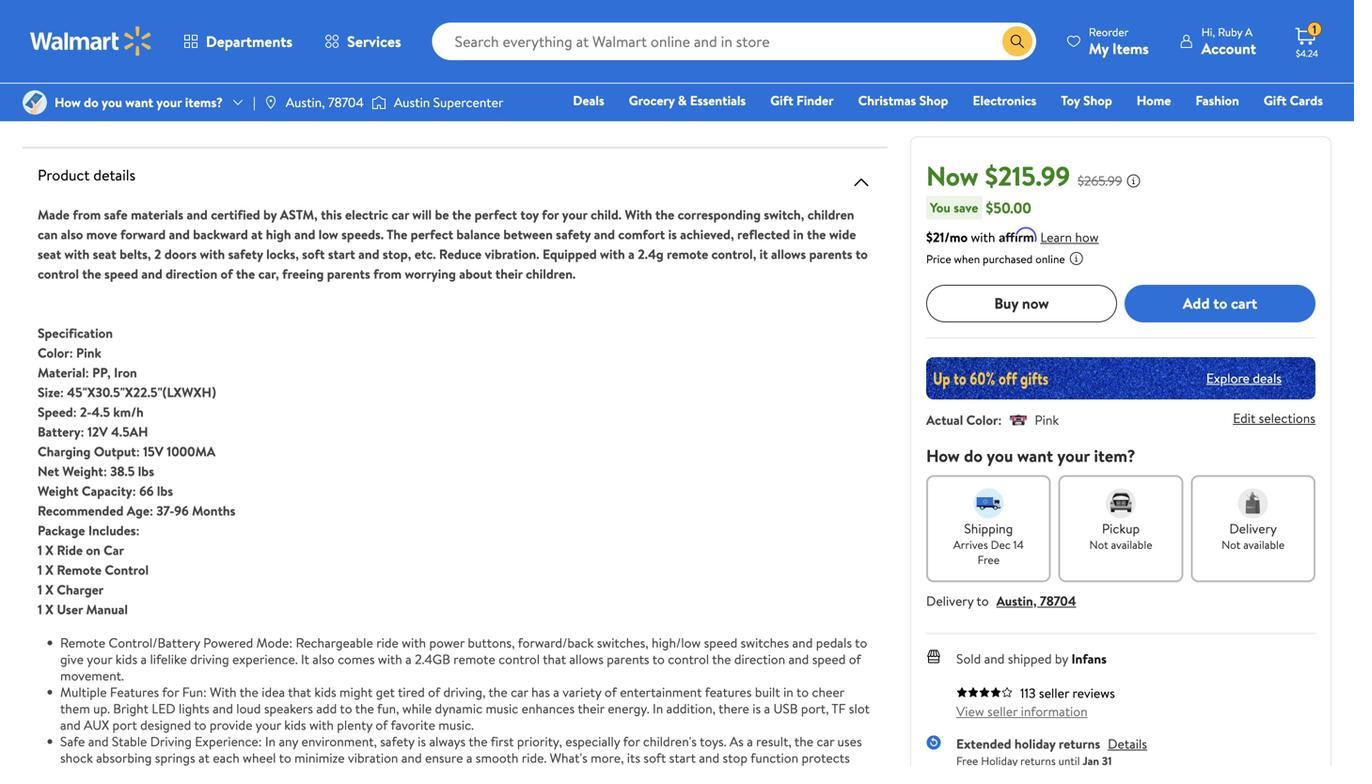 Task type: describe. For each thing, give the bounding box(es) containing it.
1 horizontal spatial control
[[499, 650, 540, 669]]

explore deals
[[1206, 369, 1282, 387]]

children inside made from safe materials and certified by astm, this electric car will be the perfect toy for your child. with the corresponding switch, children can also move forward and backward at high and low speeds. the perfect balance between safety and comfort is achieved, reflected in the wide seat with seat belts, 2 doors with safety locks, soft start and stop, etc. reduce vibration. equipped with a 2.4g remote control, it allows parents to control the speed and direction of the car, freeing parents from worrying about their children.
[[808, 205, 854, 224]]

extended
[[956, 735, 1011, 753]]

function
[[750, 749, 798, 766]]

deals
[[1253, 369, 1282, 387]]

bright
[[113, 700, 149, 718]]

services
[[347, 31, 401, 52]]

movement.
[[60, 667, 124, 685]]

 image for austin supercenter
[[371, 93, 386, 112]]

2 horizontal spatial kids
[[314, 683, 336, 701]]

$21/mo with
[[926, 228, 995, 246]]

of right plenty at the bottom left
[[376, 716, 388, 734]]

delivery not available
[[1222, 519, 1285, 553]]

your left "item?"
[[1057, 444, 1090, 468]]

product details image
[[850, 171, 873, 194]]

allows inside made from safe materials and certified by astm, this electric car will be the perfect toy for your child. with the corresponding switch, children can also move forward and backward at high and low speeds. the perfect balance between safety and comfort is achieved, reflected in the wide seat with seat belts, 2 doors with safety locks, soft start and stop, etc. reduce vibration. equipped with a 2.4g remote control, it allows parents to control the speed and direction of the car, freeing parents from worrying about their children.
[[771, 245, 806, 263]]

departments button
[[167, 19, 309, 64]]

0 horizontal spatial austin,
[[286, 93, 325, 111]]

the up features
[[712, 650, 731, 669]]

details
[[1108, 735, 1147, 753]]

there
[[719, 700, 749, 718]]

from inside remote control/battery powered mode: rechargeable ride with power buttons, forward/back switches, high/low speed switches and pedals to give your kids a lifelike driving experience. it also comes with a 2.4gb remote control that allows parents to control the direction and speed of movement. multiple features for fun: with the idea that kids might get tired of driving, the car has a variety of entertainment features built in to cheer them up. bright led lights and loud speakers add to the fun, while dynamic music enhances their energy. in addition, there is a usb port, tf slot and aux port designed to provide your kids with plenty of favorite music. safe and stable driving experience: in any environment, safety is always the first priority, especially for children's toys. as a result, the car uses shock absorbing springs at each wheel to minimize vibration and ensure a smooth ride. what's more, its soft start and stop function protects children from the dangers of going too fast.
[[109, 765, 137, 766]]

2 x from the top
[[45, 561, 54, 579]]

1 vertical spatial perfect
[[411, 225, 453, 244]]

want for item?
[[1017, 444, 1053, 468]]

safe
[[104, 205, 128, 224]]

safety inside remote control/battery powered mode: rechargeable ride with power buttons, forward/back switches, high/low speed switches and pedals to give your kids a lifelike driving experience. it also comes with a 2.4gb remote control that allows parents to control the direction and speed of movement. multiple features for fun: with the idea that kids might get tired of driving, the car has a variety of entertainment features built in to cheer them up. bright led lights and loud speakers add to the fun, while dynamic music enhances their energy. in addition, there is a usb port, tf slot and aux port designed to provide your kids with plenty of favorite music. safe and stable driving experience: in any environment, safety is always the first priority, especially for children's toys. as a result, the car uses shock absorbing springs at each wheel to minimize vibration and ensure a smooth ride. what's more, its soft start and stop function protects children from the dangers of going too fast.
[[380, 733, 415, 751]]

hi, ruby a account
[[1201, 24, 1256, 59]]

your left "items?"
[[156, 93, 182, 111]]

3 x from the top
[[45, 581, 54, 599]]

0 horizontal spatial from
[[73, 205, 101, 224]]

capacity:
[[82, 482, 136, 500]]

to down free
[[977, 592, 989, 610]]

14
[[1013, 537, 1024, 553]]

delivery for to
[[926, 592, 974, 610]]

made from safe materials and certified by astm, this electric car will be the perfect toy for your child. with the corresponding switch, children can also move forward and backward at high and low speeds. the perfect balance between safety and comfort is achieved, reflected in the wide seat with seat belts, 2 doors with safety locks, soft start and stop, etc. reduce vibration. equipped with a 2.4g remote control, it allows parents to control the speed and direction of the car, freeing parents from worrying about their children.
[[38, 205, 868, 283]]

now $215.99
[[926, 158, 1070, 194]]

while
[[402, 700, 432, 718]]

buy now button
[[926, 285, 1117, 322]]

buy now
[[994, 293, 1049, 314]]

1 horizontal spatial 78704
[[1040, 592, 1076, 610]]

walmart image
[[30, 26, 152, 56]]

1 vertical spatial car
[[511, 683, 528, 701]]

1 vertical spatial parents
[[327, 265, 370, 283]]

astm,
[[280, 205, 318, 224]]

buttons,
[[468, 634, 515, 652]]

of right tired
[[428, 683, 440, 701]]

4.5
[[92, 403, 110, 421]]

0 horizontal spatial safety
[[228, 245, 263, 263]]

vibration
[[348, 749, 398, 766]]

1 horizontal spatial austin,
[[996, 592, 1037, 610]]

with down comfort
[[600, 245, 625, 263]]

also for can
[[61, 225, 83, 244]]

to left the cheer
[[796, 683, 809, 701]]

about
[[459, 265, 492, 283]]

at inside remote control/battery powered mode: rechargeable ride with power buttons, forward/back switches, high/low speed switches and pedals to give your kids a lifelike driving experience. it also comes with a 2.4gb remote control that allows parents to control the direction and speed of movement. multiple features for fun: with the idea that kids might get tired of driving, the car has a variety of entertainment features built in to cheer them up. bright led lights and loud speakers add to the fun, while dynamic music enhances their energy. in addition, there is a usb port, tf slot and aux port designed to provide your kids with plenty of favorite music. safe and stable driving experience: in any environment, safety is always the first priority, especially for children's toys. as a result, the car uses shock absorbing springs at each wheel to minimize vibration and ensure a smooth ride. what's more, its soft start and stop function protects children from the dangers of going too fast.
[[198, 749, 210, 766]]

of right variety
[[605, 683, 617, 701]]

your down idea
[[256, 716, 281, 734]]

2 horizontal spatial car
[[817, 733, 834, 751]]

stop,
[[383, 245, 411, 263]]

0 horizontal spatial in
[[265, 733, 276, 751]]

with up price when purchased online at the right top of page
[[971, 228, 995, 246]]

recommended
[[38, 502, 124, 520]]

gift for finder
[[770, 91, 793, 110]]

2 vertical spatial for
[[623, 733, 640, 751]]

available for delivery
[[1243, 537, 1285, 553]]

christmas shop link
[[850, 90, 957, 110]]

1 horizontal spatial that
[[543, 650, 566, 669]]

start inside remote control/battery powered mode: rechargeable ride with power buttons, forward/back switches, high/low speed switches and pedals to give your kids a lifelike driving experience. it also comes with a 2.4gb remote control that allows parents to control the direction and speed of movement. multiple features for fun: with the idea that kids might get tired of driving, the car has a variety of entertainment features built in to cheer them up. bright led lights and loud speakers add to the fun, while dynamic music enhances their energy. in addition, there is a usb port, tf slot and aux port designed to provide your kids with plenty of favorite music. safe and stable driving experience: in any environment, safety is always the first priority, especially for children's toys. as a result, the car uses shock absorbing springs at each wheel to minimize vibration and ensure a smooth ride. what's more, its soft start and stop function protects children from the dangers of going too fast.
[[669, 749, 696, 766]]

edit selections button
[[1233, 409, 1316, 427]]

any
[[279, 733, 298, 751]]

up to sixty percent off deals. shop now. image
[[926, 357, 1316, 399]]

45"x30.5"x22.5"(lxwxh)
[[67, 383, 216, 402]]

1 horizontal spatial kids
[[284, 716, 306, 734]]

gift cards registry
[[1107, 91, 1323, 136]]

the right driving,
[[488, 683, 508, 701]]

music
[[486, 700, 518, 718]]

the down stable on the bottom left
[[140, 765, 159, 766]]

 image for austin, 78704
[[263, 95, 278, 110]]

weight:
[[62, 462, 107, 481]]

intent image for pickup image
[[1106, 488, 1136, 518]]

protects
[[802, 749, 850, 766]]

to inside button
[[1213, 293, 1227, 314]]

pickup
[[1102, 519, 1140, 538]]

speed inside made from safe materials and certified by astm, this electric car will be the perfect toy for your child. with the corresponding switch, children can also move forward and backward at high and low speeds. the perfect balance between safety and comfort is achieved, reflected in the wide seat with seat belts, 2 doors with safety locks, soft start and stop, etc. reduce vibration. equipped with a 2.4g remote control, it allows parents to control the speed and direction of the car, freeing parents from worrying about their children.
[[104, 265, 138, 283]]

cheer
[[812, 683, 844, 701]]

absorbing
[[96, 749, 152, 766]]

remote inside remote control/battery powered mode: rechargeable ride with power buttons, forward/back switches, high/low speed switches and pedals to give your kids a lifelike driving experience. it also comes with a 2.4gb remote control that allows parents to control the direction and speed of movement. multiple features for fun: with the idea that kids might get tired of driving, the car has a variety of entertainment features built in to cheer them up. bright led lights and loud speakers add to the fun, while dynamic music enhances their energy. in addition, there is a usb port, tf slot and aux port designed to provide your kids with plenty of favorite music. safe and stable driving experience: in any environment, safety is always the first priority, especially for children's toys. as a result, the car uses shock absorbing springs at each wheel to minimize vibration and ensure a smooth ride. what's more, its soft start and stop function protects children from the dangers of going too fast.
[[60, 634, 105, 652]]

experience.
[[232, 650, 298, 669]]

christmas
[[858, 91, 916, 110]]

to up entertainment
[[652, 650, 665, 669]]

remote inside specification color: pink material: pp, iron size: 45"x30.5"x22.5"(lxwxh) speed: 2-4.5 km/h battery: 12v 4.5ah charging output: 15v 1000ma net weight: 38.5 lbs weight capacity: 66 lbs recommended age: 37-96 months package includes: 1 x ride on car 1 x remote control 1 x charger 1 x user manual
[[57, 561, 102, 579]]

shipping arrives dec 14 free
[[953, 519, 1024, 568]]

1 horizontal spatial speed
[[704, 634, 737, 652]]

0 horizontal spatial for
[[162, 683, 179, 701]]

debit
[[1210, 118, 1242, 136]]

ride
[[376, 634, 399, 652]]

ride.
[[522, 749, 547, 766]]

is inside made from safe materials and certified by astm, this electric car will be the perfect toy for your child. with the corresponding switch, children can also move forward and backward at high and low speeds. the perfect balance between safety and comfort is achieved, reflected in the wide seat with seat belts, 2 doors with safety locks, soft start and stop, etc. reduce vibration. equipped with a 2.4g remote control, it allows parents to control the speed and direction of the car, freeing parents from worrying about their children.
[[668, 225, 677, 244]]

shop for christmas shop
[[919, 91, 948, 110]]

one debit link
[[1170, 117, 1251, 137]]

shop for toy shop
[[1083, 91, 1112, 110]]

details button
[[1108, 735, 1147, 753]]

worrying
[[405, 265, 456, 283]]

do for how do you want your items?
[[84, 93, 98, 111]]

user
[[57, 600, 83, 619]]

the up comfort
[[655, 205, 674, 224]]

this inside made from safe materials and certified by astm, this electric car will be the perfect toy for your child. with the corresponding switch, children can also move forward and backward at high and low speeds. the perfect balance between safety and comfort is achieved, reflected in the wide seat with seat belts, 2 doors with safety locks, soft start and stop, etc. reduce vibration. equipped with a 2.4g remote control, it allows parents to control the speed and direction of the car, freeing parents from worrying about their children.
[[321, 205, 342, 224]]

to right 'pedals' at right
[[855, 634, 867, 652]]

learn how
[[1040, 228, 1099, 246]]

the right be
[[452, 205, 471, 224]]

do for how do you want your item?
[[964, 444, 983, 468]]

wide
[[829, 225, 856, 244]]

with inside remote control/battery powered mode: rechargeable ride with power buttons, forward/back switches, high/low speed switches and pedals to give your kids a lifelike driving experience. it also comes with a 2.4gb remote control that allows parents to control the direction and speed of movement. multiple features for fun: with the idea that kids might get tired of driving, the car has a variety of entertainment features built in to cheer them up. bright led lights and loud speakers add to the fun, while dynamic music enhances their energy. in addition, there is a usb port, tf slot and aux port designed to provide your kids with plenty of favorite music. safe and stable driving experience: in any environment, safety is always the first priority, especially for children's toys. as a result, the car uses shock absorbing springs at each wheel to minimize vibration and ensure a smooth ride. what's more, its soft start and stop function protects children from the dangers of going too fast.
[[210, 683, 237, 701]]

deals link
[[564, 90, 613, 110]]

explore deals link
[[1199, 362, 1289, 395]]

led
[[152, 700, 176, 718]]

0 vertical spatial perfect
[[474, 205, 517, 224]]

also for it
[[312, 650, 335, 669]]

add to cart button
[[1125, 285, 1316, 322]]

1 horizontal spatial pink
[[1035, 411, 1059, 429]]

the left idea
[[240, 683, 259, 701]]

soft inside remote control/battery powered mode: rechargeable ride with power buttons, forward/back switches, high/low speed switches and pedals to give your kids a lifelike driving experience. it also comes with a 2.4gb remote control that allows parents to control the direction and speed of movement. multiple features for fun: with the idea that kids might get tired of driving, the car has a variety of entertainment features built in to cheer them up. bright led lights and loud speakers add to the fun, while dynamic music enhances their energy. in addition, there is a usb port, tf slot and aux port designed to provide your kids with plenty of favorite music. safe and stable driving experience: in any environment, safety is always the first priority, especially for children's toys. as a result, the car uses shock absorbing springs at each wheel to minimize vibration and ensure a smooth ride. what's more, its soft start and stop function protects children from the dangers of going too fast.
[[644, 749, 666, 766]]

between
[[503, 225, 553, 244]]

start inside made from safe materials and certified by astm, this electric car will be the perfect toy for your child. with the corresponding switch, children can also move forward and backward at high and low speeds. the perfect balance between safety and comfort is achieved, reflected in the wide seat with seat belts, 2 doors with safety locks, soft start and stop, etc. reduce vibration. equipped with a 2.4g remote control, it allows parents to control the speed and direction of the car, freeing parents from worrying about their children.
[[328, 245, 355, 263]]

forward
[[120, 225, 166, 244]]

1 vertical spatial is
[[753, 700, 761, 718]]

energy.
[[608, 700, 649, 718]]

not for pickup
[[1089, 537, 1108, 553]]

a left 2.4gb
[[405, 650, 412, 669]]

0 horizontal spatial 78704
[[328, 93, 364, 111]]

2.4g
[[638, 245, 664, 263]]

2 horizontal spatial from
[[373, 265, 402, 283]]

reviews
[[1072, 684, 1115, 702]]

ensure
[[425, 749, 463, 766]]

toys.
[[700, 733, 726, 751]]

4.5ah
[[111, 423, 148, 441]]

learn more about strikethrough prices image
[[1126, 173, 1141, 188]]

forward/back
[[518, 634, 594, 652]]

the left the car, at the left of page
[[236, 265, 255, 283]]

rechargeable
[[296, 634, 373, 652]]

2 horizontal spatial speed
[[812, 650, 846, 669]]

color:
[[38, 344, 73, 362]]

1000ma
[[167, 442, 216, 461]]

result,
[[756, 733, 792, 751]]

control
[[105, 561, 149, 579]]

stable
[[112, 733, 147, 751]]

to left provide
[[194, 716, 206, 734]]

2 vertical spatial is
[[418, 733, 426, 751]]

a right as
[[747, 733, 753, 751]]

1 x from the top
[[45, 541, 54, 559]]

seller for view
[[987, 702, 1018, 721]]

net
[[38, 462, 59, 481]]

2 product group from the left
[[459, 0, 634, 46]]

$4.24
[[1296, 47, 1318, 60]]

walmart+
[[1267, 118, 1323, 136]]

2 horizontal spatial control
[[668, 650, 709, 669]]

1 product group from the left
[[26, 0, 201, 46]]

with down move
[[64, 245, 90, 263]]

give
[[60, 650, 84, 669]]

4.1593 stars out of 5, based on 113 seller reviews element
[[956, 687, 1013, 698]]

Walmart Site-Wide search field
[[432, 23, 1036, 60]]

fun:
[[182, 683, 207, 701]]

locks,
[[266, 245, 299, 263]]

the left the first on the bottom of the page
[[469, 733, 488, 751]]

fast.
[[283, 765, 307, 766]]

the down move
[[82, 265, 101, 283]]

0 horizontal spatial this
[[78, 98, 108, 124]]

pickup not available
[[1089, 519, 1152, 553]]

shipped
[[1008, 650, 1052, 668]]

affirm image
[[999, 227, 1037, 242]]

of inside made from safe materials and certified by astm, this electric car will be the perfect toy for your child. with the corresponding switch, children can also move forward and backward at high and low speeds. the perfect balance between safety and comfort is achieved, reflected in the wide seat with seat belts, 2 doors with safety locks, soft start and stop, etc. reduce vibration. equipped with a 2.4g remote control, it allows parents to control the speed and direction of the car, freeing parents from worrying about their children.
[[221, 265, 233, 283]]

of up slot
[[849, 650, 861, 669]]

a left lifelike
[[141, 650, 147, 669]]

idea
[[262, 683, 285, 701]]



Task type: vqa. For each thing, say whether or not it's contained in the screenshot.
Rechargeable in the bottom of the page
yes



Task type: locate. For each thing, give the bounding box(es) containing it.
belts,
[[119, 245, 151, 263]]

0 vertical spatial pink
[[76, 344, 101, 362]]

in inside remote control/battery powered mode: rechargeable ride with power buttons, forward/back switches, high/low speed switches and pedals to give your kids a lifelike driving experience. it also comes with a 2.4gb remote control that allows parents to control the direction and speed of movement. multiple features for fun: with the idea that kids might get tired of driving, the car has a variety of entertainment features built in to cheer them up. bright led lights and loud speakers add to the fun, while dynamic music enhances their energy. in addition, there is a usb port, tf slot and aux port designed to provide your kids with plenty of favorite music. safe and stable driving experience: in any environment, safety is always the first priority, especially for children's toys. as a result, the car uses shock absorbing springs at each wheel to minimize vibration and ensure a smooth ride. what's more, its soft start and stop function protects children from the dangers of going too fast.
[[783, 683, 793, 701]]

fun,
[[377, 700, 399, 718]]

legal information image
[[1069, 251, 1084, 266]]

2 not from the left
[[1222, 537, 1241, 553]]

cart
[[1231, 293, 1257, 314]]

not inside pickup not available
[[1089, 537, 1108, 553]]

 image
[[371, 93, 386, 112], [263, 95, 278, 110]]

1 horizontal spatial parents
[[607, 650, 649, 669]]

product group
[[26, 0, 201, 46], [459, 0, 634, 46], [675, 0, 850, 46]]

speed up the cheer
[[812, 650, 846, 669]]

2 shop from the left
[[1083, 91, 1112, 110]]

1 horizontal spatial in
[[653, 700, 663, 718]]

perfect up balance
[[474, 205, 517, 224]]

12v
[[87, 423, 108, 441]]

0 horizontal spatial product group
[[26, 0, 201, 46]]

1 horizontal spatial allows
[[771, 245, 806, 263]]

2 seat from the left
[[93, 245, 116, 263]]

in inside made from safe materials and certified by astm, this electric car will be the perfect toy for your child. with the corresponding switch, children can also move forward and backward at high and low speeds. the perfect balance between safety and comfort is achieved, reflected in the wide seat with seat belts, 2 doors with safety locks, soft start and stop, etc. reduce vibration. equipped with a 2.4g remote control, it allows parents to control the speed and direction of the car, freeing parents from worrying about their children.
[[793, 225, 804, 244]]

allows inside remote control/battery powered mode: rechargeable ride with power buttons, forward/back switches, high/low speed switches and pedals to give your kids a lifelike driving experience. it also comes with a 2.4gb remote control that allows parents to control the direction and speed of movement. multiple features for fun: with the idea that kids might get tired of driving, the car has a variety of entertainment features built in to cheer them up. bright led lights and loud speakers add to the fun, while dynamic music enhances their energy. in addition, there is a usb port, tf slot and aux port designed to provide your kids with plenty of favorite music. safe and stable driving experience: in any environment, safety is always the first priority, especially for children's toys. as a result, the car uses shock absorbing springs at each wheel to minimize vibration and ensure a smooth ride. what's more, its soft start and stop function protects children from the dangers of going too fast.
[[569, 650, 604, 669]]

grocery & essentials
[[629, 91, 746, 110]]

a
[[1245, 24, 1253, 40]]

the left fun,
[[355, 700, 374, 718]]

the
[[452, 205, 471, 224], [655, 205, 674, 224], [807, 225, 826, 244], [82, 265, 101, 283], [236, 265, 255, 283], [712, 650, 731, 669], [240, 683, 259, 701], [488, 683, 508, 701], [355, 700, 374, 718], [469, 733, 488, 751], [795, 733, 814, 751], [140, 765, 159, 766]]

your right give
[[87, 650, 112, 669]]

0 vertical spatial in
[[653, 700, 663, 718]]

0 vertical spatial 78704
[[328, 93, 364, 111]]

you down walmart image
[[102, 93, 122, 111]]

want for items?
[[125, 93, 153, 111]]

reorder my items
[[1089, 24, 1149, 59]]

how for how do you want your items?
[[55, 93, 81, 111]]

1 vertical spatial want
[[1017, 444, 1053, 468]]

start down low
[[328, 245, 355, 263]]

first
[[491, 733, 514, 751]]

0 horizontal spatial do
[[84, 93, 98, 111]]

this up low
[[321, 205, 342, 224]]

2 horizontal spatial for
[[623, 733, 640, 751]]

that up has
[[543, 650, 566, 669]]

1 vertical spatial direction
[[734, 650, 785, 669]]

0 vertical spatial remote
[[57, 561, 102, 579]]

1 vertical spatial for
[[162, 683, 179, 701]]

0 vertical spatial at
[[251, 225, 263, 244]]

their inside remote control/battery powered mode: rechargeable ride with power buttons, forward/back switches, high/low speed switches and pedals to give your kids a lifelike driving experience. it also comes with a 2.4gb remote control that allows parents to control the direction and speed of movement. multiple features for fun: with the idea that kids might get tired of driving, the car has a variety of entertainment features built in to cheer them up. bright led lights and loud speakers add to the fun, while dynamic music enhances their energy. in addition, there is a usb port, tf slot and aux port designed to provide your kids with plenty of favorite music. safe and stable driving experience: in any environment, safety is always the first priority, especially for children's toys. as a result, the car uses shock absorbing springs at each wheel to minimize vibration and ensure a smooth ride. what's more, its soft start and stop function protects children from the dangers of going too fast.
[[578, 700, 604, 718]]

product group up how do you want your items?
[[26, 0, 201, 46]]

with up minimize
[[309, 716, 334, 734]]

children.
[[526, 265, 576, 283]]

delivery down intent image for delivery
[[1229, 519, 1277, 538]]

not down intent image for pickup
[[1089, 537, 1108, 553]]

how for how do you want your item?
[[926, 444, 960, 468]]

0 horizontal spatial control
[[38, 265, 79, 283]]

delivery inside the delivery not available
[[1229, 519, 1277, 538]]

months
[[192, 502, 235, 520]]

from down stable on the bottom left
[[109, 765, 137, 766]]

1 horizontal spatial safety
[[380, 733, 415, 751]]

parents
[[809, 245, 852, 263], [327, 265, 370, 283], [607, 650, 649, 669]]

you for how do you want your item?
[[987, 444, 1013, 468]]

1 vertical spatial do
[[964, 444, 983, 468]]

too
[[261, 765, 280, 766]]

parents inside remote control/battery powered mode: rechargeable ride with power buttons, forward/back switches, high/low speed switches and pedals to give your kids a lifelike driving experience. it also comes with a 2.4gb remote control that allows parents to control the direction and speed of movement. multiple features for fun: with the idea that kids might get tired of driving, the car has a variety of entertainment features built in to cheer them up. bright led lights and loud speakers add to the fun, while dynamic music enhances their energy. in addition, there is a usb port, tf slot and aux port designed to provide your kids with plenty of favorite music. safe and stable driving experience: in any environment, safety is always the first priority, especially for children's toys. as a result, the car uses shock absorbing springs at each wheel to minimize vibration and ensure a smooth ride. what's more, its soft start and stop function protects children from the dangers of going too fast.
[[607, 650, 649, 669]]

car left has
[[511, 683, 528, 701]]

0 vertical spatial safety
[[556, 225, 591, 244]]

0 horizontal spatial kids
[[115, 650, 137, 669]]

children down safe at the bottom left of page
[[60, 765, 106, 766]]

with inside made from safe materials and certified by astm, this electric car will be the perfect toy for your child. with the corresponding switch, children can also move forward and backward at high and low speeds. the perfect balance between safety and comfort is achieved, reflected in the wide seat with seat belts, 2 doors with safety locks, soft start and stop, etc. reduce vibration. equipped with a 2.4g remote control, it allows parents to control the speed and direction of the car, freeing parents from worrying about their children.
[[625, 205, 652, 224]]

mode:
[[256, 634, 293, 652]]

to right add
[[340, 700, 352, 718]]

toy shop link
[[1053, 90, 1121, 110]]

remote
[[667, 245, 708, 263], [453, 650, 495, 669]]

1 vertical spatial how
[[926, 444, 960, 468]]

available inside pickup not available
[[1111, 537, 1152, 553]]

freeing
[[282, 265, 324, 283]]

1 horizontal spatial you
[[987, 444, 1013, 468]]

0 horizontal spatial how
[[55, 93, 81, 111]]

christmas shop
[[858, 91, 948, 110]]

direction up the built
[[734, 650, 785, 669]]

addition,
[[666, 700, 716, 718]]

speeds.
[[341, 225, 384, 244]]

1 horizontal spatial by
[[1055, 650, 1068, 668]]

remote up charger at the left bottom of the page
[[57, 561, 102, 579]]

pink up "how do you want your item?"
[[1035, 411, 1059, 429]]

might
[[339, 683, 373, 701]]

$215.99
[[985, 158, 1070, 194]]

0 vertical spatial from
[[73, 205, 101, 224]]

0 vertical spatial kids
[[115, 650, 137, 669]]

you down :
[[987, 444, 1013, 468]]

0 horizontal spatial also
[[61, 225, 83, 244]]

for down energy.
[[623, 733, 640, 751]]

my
[[1089, 38, 1109, 59]]

available down intent image for pickup
[[1111, 537, 1152, 553]]

austin supercenter
[[394, 93, 503, 111]]

start left toys.
[[669, 749, 696, 766]]

learn how button
[[1040, 227, 1099, 247]]

78704 up sold and shipped by infans
[[1040, 592, 1076, 610]]

do down color
[[964, 444, 983, 468]]

you for how do you want your items?
[[102, 93, 122, 111]]

direction down doors
[[166, 265, 217, 283]]

with up get
[[378, 650, 402, 669]]

want left "item?"
[[1017, 444, 1053, 468]]

your inside made from safe materials and certified by astm, this electric car will be the perfect toy for your child. with the corresponding switch, children can also move forward and backward at high and low speeds. the perfect balance between safety and comfort is achieved, reflected in the wide seat with seat belts, 2 doors with safety locks, soft start and stop, etc. reduce vibration. equipped with a 2.4g remote control, it allows parents to control the speed and direction of the car, freeing parents from worrying about their children.
[[562, 205, 587, 224]]

this left item
[[78, 98, 108, 124]]

0 vertical spatial you
[[102, 93, 122, 111]]

control down the can
[[38, 265, 79, 283]]

0 vertical spatial lbs
[[138, 462, 154, 481]]

2 horizontal spatial safety
[[556, 225, 591, 244]]

1 vertical spatial allows
[[569, 650, 604, 669]]

1 shop from the left
[[919, 91, 948, 110]]

for inside made from safe materials and certified by astm, this electric car will be the perfect toy for your child. with the corresponding switch, children can also move forward and backward at high and low speeds. the perfect balance between safety and comfort is achieved, reflected in the wide seat with seat belts, 2 doors with safety locks, soft start and stop, etc. reduce vibration. equipped with a 2.4g remote control, it allows parents to control the speed and direction of the car, freeing parents from worrying about their children.
[[542, 205, 559, 224]]

1 vertical spatial safety
[[228, 245, 263, 263]]

holiday
[[1015, 735, 1056, 753]]

2 vertical spatial kids
[[284, 716, 306, 734]]

4 x from the top
[[45, 600, 54, 619]]

austin, down free
[[996, 592, 1037, 610]]

it
[[759, 245, 768, 263]]

from
[[73, 205, 101, 224], [373, 265, 402, 283], [109, 765, 137, 766]]

it
[[301, 650, 309, 669]]

is left always
[[418, 733, 426, 751]]

children
[[808, 205, 854, 224], [60, 765, 106, 766]]

1 horizontal spatial their
[[578, 700, 604, 718]]

1 available from the left
[[1111, 537, 1152, 553]]

0 horizontal spatial lbs
[[138, 462, 154, 481]]

0 horizontal spatial with
[[210, 683, 237, 701]]

not inside the delivery not available
[[1222, 537, 1241, 553]]

intent image for delivery image
[[1238, 488, 1268, 518]]

online
[[1035, 251, 1065, 267]]

direction inside made from safe materials and certified by astm, this electric car will be the perfect toy for your child. with the corresponding switch, children can also move forward and backward at high and low speeds. the perfect balance between safety and comfort is achieved, reflected in the wide seat with seat belts, 2 doors with safety locks, soft start and stop, etc. reduce vibration. equipped with a 2.4g remote control, it allows parents to control the speed and direction of the car, freeing parents from worrying about their children.
[[166, 265, 217, 283]]

view
[[956, 702, 984, 721]]

car inside made from safe materials and certified by astm, this electric car will be the perfect toy for your child. with the corresponding switch, children can also move forward and backward at high and low speeds. the perfect balance between safety and comfort is achieved, reflected in the wide seat with seat belts, 2 doors with safety locks, soft start and stop, etc. reduce vibration. equipped with a 2.4g remote control, it allows parents to control the speed and direction of the car, freeing parents from worrying about their children.
[[392, 205, 409, 224]]

especially
[[565, 733, 620, 751]]

1 horizontal spatial gift
[[1264, 91, 1287, 110]]

2 vertical spatial parents
[[607, 650, 649, 669]]

1 horizontal spatial for
[[542, 205, 559, 224]]

x left charger at the left bottom of the page
[[45, 581, 54, 599]]

their inside made from safe materials and certified by astm, this electric car will be the perfect toy for your child. with the corresponding switch, children can also move forward and backward at high and low speeds. the perfect balance between safety and comfort is achieved, reflected in the wide seat with seat belts, 2 doors with safety locks, soft start and stop, etc. reduce vibration. equipped with a 2.4g remote control, it allows parents to control the speed and direction of the car, freeing parents from worrying about their children.
[[495, 265, 523, 283]]

0 horizontal spatial soft
[[302, 245, 325, 263]]

kids left might
[[314, 683, 336, 701]]

actual color :
[[926, 411, 1002, 429]]

view seller information link
[[956, 702, 1088, 721]]

want left "items?"
[[125, 93, 153, 111]]

1 vertical spatial this
[[321, 205, 342, 224]]

is right comfort
[[668, 225, 677, 244]]

children's
[[643, 733, 697, 751]]

1 horizontal spatial delivery
[[1229, 519, 1277, 538]]

high
[[266, 225, 291, 244]]

remote up driving,
[[453, 650, 495, 669]]

0 vertical spatial parents
[[809, 245, 852, 263]]

car up 'the'
[[392, 205, 409, 224]]

1 horizontal spatial at
[[251, 225, 263, 244]]

by inside made from safe materials and certified by astm, this electric car will be the perfect toy for your child. with the corresponding switch, children can also move forward and backward at high and low speeds. the perfect balance between safety and comfort is achieved, reflected in the wide seat with seat belts, 2 doors with safety locks, soft start and stop, etc. reduce vibration. equipped with a 2.4g remote control, it allows parents to control the speed and direction of the car, freeing parents from worrying about their children.
[[263, 205, 277, 224]]

priority,
[[517, 733, 562, 751]]

product
[[38, 165, 90, 185]]

0 vertical spatial soft
[[302, 245, 325, 263]]

1 vertical spatial that
[[288, 683, 311, 701]]

fashion
[[1196, 91, 1239, 110]]

reorder
[[1089, 24, 1129, 40]]

113 seller reviews
[[1020, 684, 1115, 702]]

intent image for shipping image
[[974, 488, 1004, 518]]

remote up movement.
[[60, 634, 105, 652]]

in right energy.
[[653, 700, 663, 718]]

seat down the can
[[38, 245, 61, 263]]

you
[[930, 198, 951, 217]]

0 horizontal spatial shop
[[919, 91, 948, 110]]

15v
[[143, 442, 164, 461]]

austin, right "|"
[[286, 93, 325, 111]]

control
[[38, 265, 79, 283], [499, 650, 540, 669], [668, 650, 709, 669]]

 image right "|"
[[263, 95, 278, 110]]

available inside the delivery not available
[[1243, 537, 1285, 553]]

0 vertical spatial by
[[263, 205, 277, 224]]

for left fun:
[[162, 683, 179, 701]]

provide
[[210, 716, 252, 734]]

is right there
[[753, 700, 761, 718]]

infans
[[1071, 650, 1107, 668]]

gift inside gift cards registry
[[1264, 91, 1287, 110]]

1 vertical spatial by
[[1055, 650, 1068, 668]]

driving,
[[443, 683, 486, 701]]

0 vertical spatial with
[[625, 205, 652, 224]]

registry link
[[1098, 117, 1163, 137]]

has
[[531, 683, 550, 701]]

$265.99
[[1078, 172, 1122, 190]]

how left item
[[55, 93, 81, 111]]

1 horizontal spatial direction
[[734, 650, 785, 669]]

parents down the wide at right top
[[809, 245, 852, 263]]

0 horizontal spatial allows
[[569, 650, 604, 669]]

remote down achieved,
[[667, 245, 708, 263]]

0 horizontal spatial available
[[1111, 537, 1152, 553]]

search icon image
[[1010, 34, 1025, 49]]

0 horizontal spatial seat
[[38, 245, 61, 263]]

seller for 113
[[1039, 684, 1069, 702]]

control up entertainment
[[668, 650, 709, 669]]

view seller information
[[956, 702, 1088, 721]]

1 vertical spatial remote
[[453, 650, 495, 669]]

a right has
[[553, 683, 559, 701]]

when
[[954, 251, 980, 267]]

how down actual
[[926, 444, 960, 468]]

kids up "features"
[[115, 650, 137, 669]]

with down backward
[[200, 245, 225, 263]]

output:
[[94, 442, 140, 461]]

switches,
[[597, 634, 649, 652]]

1 vertical spatial in
[[265, 733, 276, 751]]

1 horizontal spatial lbs
[[157, 482, 173, 500]]

x down package
[[45, 561, 54, 579]]

1 vertical spatial their
[[578, 700, 604, 718]]

grocery
[[629, 91, 675, 110]]

to inside made from safe materials and certified by astm, this electric car will be the perfect toy for your child. with the corresponding switch, children can also move forward and backward at high and low speeds. the perfect balance between safety and comfort is achieved, reflected in the wide seat with seat belts, 2 doors with safety locks, soft start and stop, etc. reduce vibration. equipped with a 2.4g remote control, it allows parents to control the speed and direction of the car, freeing parents from worrying about their children.
[[856, 245, 868, 263]]

1 horizontal spatial do
[[964, 444, 983, 468]]

a left 2.4g
[[628, 245, 635, 263]]

includes:
[[88, 521, 140, 540]]

a right ensure
[[466, 749, 472, 766]]

delivery down arrives
[[926, 592, 974, 610]]

3 product group from the left
[[675, 0, 850, 46]]

multiple
[[60, 683, 107, 701]]

car,
[[258, 265, 279, 283]]

to right wheel at the left bottom of page
[[279, 749, 291, 766]]

balance
[[456, 225, 500, 244]]

by left infans
[[1055, 650, 1068, 668]]

0 vertical spatial also
[[61, 225, 83, 244]]

0 horizontal spatial parents
[[327, 265, 370, 283]]

1 vertical spatial start
[[669, 749, 696, 766]]

0 horizontal spatial direction
[[166, 265, 217, 283]]

also inside made from safe materials and certified by astm, this electric car will be the perfect toy for your child. with the corresponding switch, children can also move forward and backward at high and low speeds. the perfect balance between safety and comfort is achieved, reflected in the wide seat with seat belts, 2 doors with safety locks, soft start and stop, etc. reduce vibration. equipped with a 2.4g remote control, it allows parents to control the speed and direction of the car, freeing parents from worrying about their children.
[[61, 225, 83, 244]]

$50.00
[[986, 197, 1031, 218]]

children inside remote control/battery powered mode: rechargeable ride with power buttons, forward/back switches, high/low speed switches and pedals to give your kids a lifelike driving experience. it also comes with a 2.4gb remote control that allows parents to control the direction and speed of movement. multiple features for fun: with the idea that kids might get tired of driving, the car has a variety of entertainment features built in to cheer them up. bright led lights and loud speakers add to the fun, while dynamic music enhances their energy. in addition, there is a usb port, tf slot and aux port designed to provide your kids with plenty of favorite music. safe and stable driving experience: in any environment, safety is always the first priority, especially for children's toys. as a result, the car uses shock absorbing springs at each wheel to minimize vibration and ensure a smooth ride. what's more, its soft start and stop function protects children from the dangers of going too fast.
[[60, 765, 106, 766]]

do left item
[[84, 93, 98, 111]]

from down stop,
[[373, 265, 402, 283]]

1 seat from the left
[[38, 245, 61, 263]]

0 vertical spatial want
[[125, 93, 153, 111]]

1 vertical spatial also
[[312, 650, 335, 669]]

available for pickup
[[1111, 537, 1152, 553]]

a inside made from safe materials and certified by astm, this electric car will be the perfect toy for your child. with the corresponding switch, children can also move forward and backward at high and low speeds. the perfect balance between safety and comfort is achieved, reflected in the wide seat with seat belts, 2 doors with safety locks, soft start and stop, etc. reduce vibration. equipped with a 2.4g remote control, it allows parents to control the speed and direction of the car, freeing parents from worrying about their children.
[[628, 245, 635, 263]]

1 horizontal spatial seat
[[93, 245, 116, 263]]

music.
[[438, 716, 474, 734]]

safety down fun,
[[380, 733, 415, 751]]

price when purchased online
[[926, 251, 1065, 267]]

0 vertical spatial their
[[495, 265, 523, 283]]

doors
[[164, 245, 197, 263]]

pink up pp,
[[76, 344, 101, 362]]

control up has
[[499, 650, 540, 669]]

soft inside made from safe materials and certified by astm, this electric car will be the perfect toy for your child. with the corresponding switch, children can also move forward and backward at high and low speeds. the perfect balance between safety and comfort is achieved, reflected in the wide seat with seat belts, 2 doors with safety locks, soft start and stop, etc. reduce vibration. equipped with a 2.4g remote control, it allows parents to control the speed and direction of the car, freeing parents from worrying about their children.
[[302, 245, 325, 263]]

to
[[856, 245, 868, 263], [1213, 293, 1227, 314], [977, 592, 989, 610], [855, 634, 867, 652], [652, 650, 665, 669], [796, 683, 809, 701], [340, 700, 352, 718], [194, 716, 206, 734], [279, 749, 291, 766]]

0 vertical spatial is
[[668, 225, 677, 244]]

1 horizontal spatial  image
[[371, 93, 386, 112]]

driving
[[150, 733, 192, 751]]

not for delivery
[[1222, 537, 1241, 553]]

speed down belts,
[[104, 265, 138, 283]]

seller down 4.1593 stars out of 5, based on 113 seller reviews element
[[987, 702, 1018, 721]]

in down switch,
[[793, 225, 804, 244]]

safety up equipped
[[556, 225, 591, 244]]

1 vertical spatial in
[[783, 683, 793, 701]]

to left cart
[[1213, 293, 1227, 314]]

with up comfort
[[625, 205, 652, 224]]

remote inside remote control/battery powered mode: rechargeable ride with power buttons, forward/back switches, high/low speed switches and pedals to give your kids a lifelike driving experience. it also comes with a 2.4gb remote control that allows parents to control the direction and speed of movement. multiple features for fun: with the idea that kids might get tired of driving, the car has a variety of entertainment features built in to cheer them up. bright led lights and loud speakers add to the fun, while dynamic music enhances their energy. in addition, there is a usb port, tf slot and aux port designed to provide your kids with plenty of favorite music. safe and stable driving experience: in any environment, safety is always the first priority, especially for children's toys. as a result, the car uses shock absorbing springs at each wheel to minimize vibration and ensure a smooth ride. what's more, its soft start and stop function protects children from the dangers of going too fast.
[[453, 650, 495, 669]]

2 horizontal spatial parents
[[809, 245, 852, 263]]

gift left cards
[[1264, 91, 1287, 110]]

purchased
[[983, 251, 1033, 267]]

1 vertical spatial delivery
[[926, 592, 974, 610]]

a left usb at the right of the page
[[764, 700, 770, 718]]

delivery for not
[[1229, 519, 1277, 538]]

at inside made from safe materials and certified by astm, this electric car will be the perfect toy for your child. with the corresponding switch, children can also move forward and backward at high and low speeds. the perfect balance between safety and comfort is achieved, reflected in the wide seat with seat belts, 2 doors with safety locks, soft start and stop, etc. reduce vibration. equipped with a 2.4g remote control, it allows parents to control the speed and direction of the car, freeing parents from worrying about their children.
[[251, 225, 263, 244]]

perfect up etc.
[[411, 225, 453, 244]]

by up high
[[263, 205, 277, 224]]

you
[[102, 93, 122, 111], [987, 444, 1013, 468]]

aux
[[84, 716, 109, 734]]

78704 down services dropdown button
[[328, 93, 364, 111]]

0 vertical spatial do
[[84, 93, 98, 111]]

0 horizontal spatial pink
[[76, 344, 101, 362]]

1 horizontal spatial remote
[[667, 245, 708, 263]]

1 vertical spatial pink
[[1035, 411, 1059, 429]]

in left any
[[265, 733, 276, 751]]

will
[[412, 205, 432, 224]]

1 horizontal spatial perfect
[[474, 205, 517, 224]]

items?
[[185, 93, 223, 111]]

remote inside made from safe materials and certified by astm, this electric car will be the perfect toy for your child. with the corresponding switch, children can also move forward and backward at high and low speeds. the perfect balance between safety and comfort is achieved, reflected in the wide seat with seat belts, 2 doors with safety locks, soft start and stop, etc. reduce vibration. equipped with a 2.4g remote control, it allows parents to control the speed and direction of the car, freeing parents from worrying about their children.
[[667, 245, 708, 263]]

powered
[[203, 634, 253, 652]]

1 vertical spatial at
[[198, 749, 210, 766]]

port
[[112, 716, 137, 734]]

add
[[1183, 293, 1210, 314]]

toy
[[520, 205, 539, 224]]

1 vertical spatial you
[[987, 444, 1013, 468]]

charger
[[57, 581, 104, 599]]

with right ride
[[402, 634, 426, 652]]

2 available from the left
[[1243, 537, 1285, 553]]

1 horizontal spatial available
[[1243, 537, 1285, 553]]

0 horizontal spatial that
[[288, 683, 311, 701]]

direction inside remote control/battery powered mode: rechargeable ride with power buttons, forward/back switches, high/low speed switches and pedals to give your kids a lifelike driving experience. it also comes with a 2.4gb remote control that allows parents to control the direction and speed of movement. multiple features for fun: with the idea that kids might get tired of driving, the car has a variety of entertainment features built in to cheer them up. bright led lights and loud speakers add to the fun, while dynamic music enhances their energy. in addition, there is a usb port, tf slot and aux port designed to provide your kids with plenty of favorite music. safe and stable driving experience: in any environment, safety is always the first priority, especially for children's toys. as a result, the car uses shock absorbing springs at each wheel to minimize vibration and ensure a smooth ride. what's more, its soft start and stop function protects children from the dangers of going too fast.
[[734, 650, 785, 669]]

lbs up the 66
[[138, 462, 154, 481]]

0 horizontal spatial by
[[263, 205, 277, 224]]

deals
[[573, 91, 604, 110]]

1 vertical spatial with
[[210, 683, 237, 701]]

1 vertical spatial children
[[60, 765, 106, 766]]

control inside made from safe materials and certified by astm, this electric car will be the perfect toy for your child. with the corresponding switch, children can also move forward and backward at high and low speeds. the perfect balance between safety and comfort is achieved, reflected in the wide seat with seat belts, 2 doors with safety locks, soft start and stop, etc. reduce vibration. equipped with a 2.4g remote control, it allows parents to control the speed and direction of the car, freeing parents from worrying about their children.
[[38, 265, 79, 283]]

gift for cards
[[1264, 91, 1287, 110]]

parents down speeds.
[[327, 265, 370, 283]]

0 horizontal spatial perfect
[[411, 225, 453, 244]]

1 not from the left
[[1089, 537, 1108, 553]]

0 horizontal spatial at
[[198, 749, 210, 766]]

also inside remote control/battery powered mode: rechargeable ride with power buttons, forward/back switches, high/low speed switches and pedals to give your kids a lifelike driving experience. it also comes with a 2.4gb remote control that allows parents to control the direction and speed of movement. multiple features for fun: with the idea that kids might get tired of driving, the car has a variety of entertainment features built in to cheer them up. bright led lights and loud speakers add to the fun, while dynamic music enhances their energy. in addition, there is a usb port, tf slot and aux port designed to provide your kids with plenty of favorite music. safe and stable driving experience: in any environment, safety is always the first priority, especially for children's toys. as a result, the car uses shock absorbing springs at each wheel to minimize vibration and ensure a smooth ride. what's more, its soft start and stop function protects children from the dangers of going too fast.
[[312, 650, 335, 669]]

1 vertical spatial soft
[[644, 749, 666, 766]]

the right result,
[[795, 733, 814, 751]]

0 horizontal spatial delivery
[[926, 592, 974, 610]]

Search search field
[[432, 23, 1036, 60]]

lbs right the 66
[[157, 482, 173, 500]]

about this item
[[23, 98, 150, 124]]

1 vertical spatial 78704
[[1040, 592, 1076, 610]]

1 horizontal spatial product group
[[459, 0, 634, 46]]

toy
[[1061, 91, 1080, 110]]

allows up variety
[[569, 650, 604, 669]]

battery:
[[38, 423, 84, 441]]

1 gift from the left
[[770, 91, 793, 110]]

pink inside specification color: pink material: pp, iron size: 45"x30.5"x22.5"(lxwxh) speed: 2-4.5 km/h battery: 12v 4.5ah charging output: 15v 1000ma net weight: 38.5 lbs weight capacity: 66 lbs recommended age: 37-96 months package includes: 1 x ride on car 1 x remote control 1 x charger 1 x user manual
[[76, 344, 101, 362]]

2 gift from the left
[[1264, 91, 1287, 110]]

the left the wide at right top
[[807, 225, 826, 244]]

of left going
[[210, 765, 223, 766]]

shop right "toy"
[[1083, 91, 1112, 110]]

1 horizontal spatial how
[[926, 444, 960, 468]]

113
[[1020, 684, 1036, 702]]

speed left switches
[[704, 634, 737, 652]]

 image
[[23, 90, 47, 115]]



